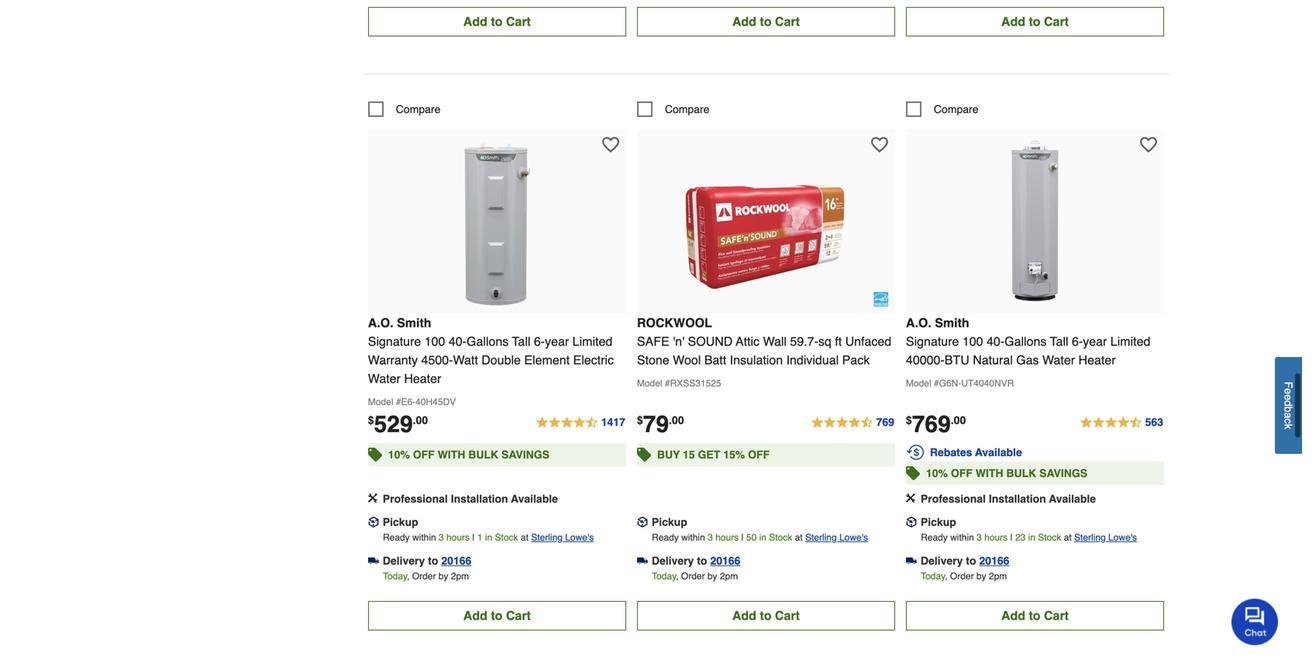 Task type: describe. For each thing, give the bounding box(es) containing it.
0 vertical spatial savings
[[501, 449, 549, 461]]

a.o. smith signature 100 40-gallons tall 6-year limited 40000-btu natural gas water heater
[[906, 316, 1150, 367]]

.00 for 769
[[951, 414, 966, 427]]

1 vertical spatial savings
[[1039, 467, 1087, 480]]

today for ready within 3 hours | 50 in stock at sterling lowe's
[[652, 571, 676, 582]]

2pm for 23
[[989, 571, 1007, 582]]

3394032 element
[[637, 101, 709, 117]]

pack
[[842, 353, 870, 367]]

model # e6-40h45dv
[[368, 397, 456, 408]]

23
[[1015, 532, 1026, 543]]

2 e from the top
[[1282, 395, 1295, 401]]

20166 button for 23
[[979, 553, 1009, 569]]

pickup for ready within 3 hours | 50 in stock at sterling lowe's
[[652, 516, 687, 528]]

truck filled image for ready within 3 hours | 1 in stock at sterling lowe's
[[368, 556, 379, 567]]

lowe's for ready within 3 hours | 50 in stock at sterling lowe's
[[839, 532, 868, 543]]

limited for heater
[[1110, 334, 1150, 349]]

smith for warranty
[[397, 316, 431, 330]]

by for 23
[[976, 571, 986, 582]]

smith for 40000-
[[935, 316, 969, 330]]

tall for water
[[1050, 334, 1068, 349]]

15%
[[723, 449, 745, 461]]

$ 79 .00
[[637, 411, 684, 438]]

in for 50
[[759, 532, 766, 543]]

$ for 769
[[906, 414, 912, 427]]

energy star qualified image
[[873, 292, 889, 307]]

563
[[1145, 416, 1163, 428]]

, for ready within 3 hours | 1 in stock at sterling lowe's
[[407, 571, 410, 582]]

a.o. for a.o. smith signature 100 40-gallons tall 6-year limited 40000-btu natural gas water heater
[[906, 316, 931, 330]]

buy
[[657, 449, 680, 461]]

stock for 23
[[1038, 532, 1061, 543]]

batt
[[704, 353, 726, 367]]

rebates icon image
[[906, 443, 925, 462]]

6- for water
[[1072, 334, 1083, 349]]

at for 1
[[521, 532, 528, 543]]

.00 for 529
[[413, 414, 428, 427]]

769 inside 4.5 stars image
[[876, 416, 894, 428]]

40- for watt
[[449, 334, 467, 349]]

4500-
[[421, 353, 453, 367]]

hours for 1
[[446, 532, 470, 543]]

insulation
[[730, 353, 783, 367]]

within for ready within 3 hours | 50 in stock at sterling lowe's
[[681, 532, 705, 543]]

model # g6n-ut4040nvr
[[906, 378, 1014, 389]]

heater inside a.o. smith signature 100 40-gallons tall 6-year limited 40000-btu natural gas water heater
[[1078, 353, 1116, 367]]

15
[[683, 449, 695, 461]]

sq
[[818, 334, 831, 349]]

40h45dv
[[416, 397, 456, 408]]

1417 button
[[535, 414, 626, 432]]

2pm for 1
[[451, 571, 469, 582]]

20166 for 50
[[710, 555, 740, 567]]

professional for second assembly icon from the right
[[383, 493, 448, 505]]

3 heart outline image from the left
[[1140, 136, 1157, 153]]

50
[[746, 532, 757, 543]]

sterling for ready within 3 hours | 1 in stock at sterling lowe's
[[531, 532, 563, 543]]

compare for 3394032 'element'
[[665, 103, 709, 115]]

tall for element
[[512, 334, 530, 349]]

sterling lowe's button for ready within 3 hours | 23 in stock at sterling lowe's
[[1074, 530, 1137, 546]]

water inside a.o. smith signature 100 40-gallons tall 6-year limited 40000-btu natural gas water heater
[[1042, 353, 1075, 367]]

within for ready within 3 hours | 1 in stock at sterling lowe's
[[412, 532, 436, 543]]

sterling lowe's button for ready within 3 hours | 50 in stock at sterling lowe's
[[805, 530, 868, 546]]

| for 1
[[472, 532, 475, 543]]

40- for natural
[[987, 334, 1005, 349]]

compare for 1000213649 element
[[396, 103, 441, 115]]

get
[[698, 449, 720, 461]]

safe
[[637, 334, 669, 349]]

element
[[524, 353, 570, 367]]

delivery to 20166 for ready within 3 hours | 1 in stock at sterling lowe's
[[383, 555, 471, 567]]

model # rxss31525
[[637, 378, 721, 389]]

f e e d b a c k
[[1282, 382, 1295, 430]]

water inside a.o. smith signature 100 40-gallons tall 6-year limited warranty 4500-watt double element electric water heater
[[368, 372, 401, 386]]

ft
[[835, 334, 842, 349]]

double
[[481, 353, 521, 367]]

1 horizontal spatial 10% off with bulk savings
[[926, 467, 1087, 480]]

g6n-
[[939, 378, 961, 389]]

529
[[374, 411, 413, 438]]

pickup image for ready within 3 hours | 50 in stock at sterling lowe's
[[637, 517, 648, 528]]

2 installation from the left
[[989, 493, 1046, 505]]

20166 button for 1
[[441, 553, 471, 569]]

4.5 stars image for 529
[[535, 414, 626, 432]]

pickup for ready within 3 hours | 1 in stock at sterling lowe's
[[383, 516, 418, 528]]

.00 for 79
[[669, 414, 684, 427]]

k
[[1282, 424, 1295, 430]]

1 installation from the left
[[451, 493, 508, 505]]

20166 for 1
[[441, 555, 471, 567]]

attic
[[736, 334, 760, 349]]

with for tag filled image for 529
[[438, 449, 465, 461]]

rockwool safe 'n' sound attic wall 59.7-sq ft unfaced stone wool batt insulation individual pack
[[637, 316, 891, 367]]

natural
[[973, 353, 1013, 367]]

pickup for ready within 3 hours | 23 in stock at sterling lowe's
[[921, 516, 956, 528]]

rebates
[[930, 446, 972, 459]]

rebates available button
[[906, 443, 1164, 462]]

year for heater
[[1083, 334, 1107, 349]]

ready for ready within 3 hours | 1 in stock at sterling lowe's
[[383, 532, 410, 543]]

2 horizontal spatial available
[[1049, 493, 1096, 505]]

b
[[1282, 407, 1295, 413]]

f e e d b a c k button
[[1275, 357, 1302, 454]]

delivery for ready within 3 hours | 1 in stock at sterling lowe's
[[383, 555, 425, 567]]

d
[[1282, 401, 1295, 407]]

wool
[[673, 353, 701, 367]]

truck filled image for ready within 3 hours | 50 in stock at sterling lowe's
[[637, 556, 648, 567]]

ready within 3 hours | 50 in stock at sterling lowe's
[[652, 532, 868, 543]]

ready for ready within 3 hours | 50 in stock at sterling lowe's
[[652, 532, 679, 543]]

1 horizontal spatial 769
[[912, 411, 951, 438]]

buy 15 get 15% off
[[657, 449, 770, 461]]

79
[[643, 411, 669, 438]]

a.o. for a.o. smith signature 100 40-gallons tall 6-year limited warranty 4500-watt double element electric water heater
[[368, 316, 393, 330]]

, for ready within 3 hours | 23 in stock at sterling lowe's
[[945, 571, 948, 582]]

# for warranty
[[396, 397, 401, 408]]

pickup image
[[906, 517, 917, 528]]

2 assembly image from the left
[[906, 494, 915, 503]]

1 e from the top
[[1282, 389, 1295, 395]]

rockwool safe 'n' sound attic wall 59.7-sq ft unfaced stone wool batt insulation individual pack image
[[681, 137, 851, 308]]

1000550939 element
[[906, 101, 978, 117]]

1000213649 element
[[368, 101, 441, 117]]

1 horizontal spatial off
[[748, 449, 770, 461]]

in for 1
[[485, 532, 492, 543]]

limited for electric
[[572, 334, 612, 349]]

a.o. smith signature 100 40-gallons tall 6-year limited warranty 4500-watt double element electric water heater image
[[412, 137, 582, 308]]

lowe's for ready within 3 hours | 23 in stock at sterling lowe's
[[1108, 532, 1137, 543]]

delivery for ready within 3 hours | 50 in stock at sterling lowe's
[[652, 555, 694, 567]]

heater inside a.o. smith signature 100 40-gallons tall 6-year limited warranty 4500-watt double element electric water heater
[[404, 372, 441, 386]]

sound
[[688, 334, 733, 349]]

59.7-
[[790, 334, 818, 349]]

model for safe 'n' sound attic wall 59.7-sq ft unfaced stone wool batt insulation individual pack
[[637, 378, 662, 389]]

available inside rebates available button
[[975, 446, 1022, 459]]



Task type: locate. For each thing, give the bounding box(es) containing it.
20166 button down ready within 3 hours | 50 in stock at sterling lowe's
[[710, 553, 740, 569]]

| for 50
[[741, 532, 744, 543]]

f
[[1282, 382, 1295, 389]]

delivery
[[383, 555, 425, 567], [652, 555, 694, 567], [921, 555, 963, 567]]

ready for ready within 3 hours | 23 in stock at sterling lowe's
[[921, 532, 948, 543]]

1 horizontal spatial in
[[759, 532, 766, 543]]

2 ready from the left
[[652, 532, 679, 543]]

0 horizontal spatial compare
[[396, 103, 441, 115]]

3 .00 from the left
[[951, 414, 966, 427]]

today for ready within 3 hours | 23 in stock at sterling lowe's
[[921, 571, 945, 582]]

professional installation available up 1
[[383, 493, 558, 505]]

2 100 from the left
[[962, 334, 983, 349]]

100 inside a.o. smith signature 100 40-gallons tall 6-year limited warranty 4500-watt double element electric water heater
[[425, 334, 445, 349]]

1 professional installation available from the left
[[383, 493, 558, 505]]

today , order by 2pm down ready within 3 hours | 23 in stock at sterling lowe's
[[921, 571, 1007, 582]]

heart outline image
[[602, 136, 619, 153], [871, 136, 888, 153], [1140, 136, 1157, 153]]

today , order by 2pm down ready within 3 hours | 1 in stock at sterling lowe's
[[383, 571, 469, 582]]

within left 23
[[950, 532, 974, 543]]

0 vertical spatial with
[[438, 449, 465, 461]]

0 horizontal spatial lowe's
[[565, 532, 594, 543]]

10%
[[388, 449, 410, 461], [926, 467, 948, 480]]

by down ready within 3 hours | 1 in stock at sterling lowe's
[[439, 571, 448, 582]]

in right 1
[[485, 532, 492, 543]]

1 horizontal spatial .00
[[669, 414, 684, 427]]

lowe's
[[565, 532, 594, 543], [839, 532, 868, 543], [1108, 532, 1137, 543]]

2 today , order by 2pm from the left
[[652, 571, 738, 582]]

0 horizontal spatial bulk
[[468, 449, 498, 461]]

1 delivery to 20166 from the left
[[383, 555, 471, 567]]

1 6- from the left
[[534, 334, 545, 349]]

3 by from the left
[[976, 571, 986, 582]]

$ up rebates icon
[[906, 414, 912, 427]]

1 compare from the left
[[396, 103, 441, 115]]

sterling for ready within 3 hours | 50 in stock at sterling lowe's
[[805, 532, 837, 543]]

10% for tag filled image for 529
[[388, 449, 410, 461]]

tall inside a.o. smith signature 100 40-gallons tall 6-year limited warranty 4500-watt double element electric water heater
[[512, 334, 530, 349]]

2 by from the left
[[707, 571, 717, 582]]

year inside a.o. smith signature 100 40-gallons tall 6-year limited warranty 4500-watt double element electric water heater
[[545, 334, 569, 349]]

sterling lowe's button for ready within 3 hours | 1 in stock at sterling lowe's
[[531, 530, 594, 546]]

truck filled image for ready within 3 hours | 23 in stock at sterling lowe's
[[906, 556, 917, 567]]

1 delivery from the left
[[383, 555, 425, 567]]

off down the rebates
[[951, 467, 973, 480]]

wall
[[763, 334, 787, 349]]

3 left 1
[[439, 532, 444, 543]]

2 horizontal spatial .00
[[951, 414, 966, 427]]

in for 23
[[1028, 532, 1035, 543]]

assembly image up pickup image
[[906, 494, 915, 503]]

40- up natural on the bottom
[[987, 334, 1005, 349]]

water
[[1042, 353, 1075, 367], [368, 372, 401, 386]]

2 horizontal spatial ,
[[945, 571, 948, 582]]

.00 up buy
[[669, 414, 684, 427]]

2 horizontal spatial 20166 button
[[979, 553, 1009, 569]]

model
[[637, 378, 662, 389], [906, 378, 931, 389], [368, 397, 393, 408]]

$ inside $ 529 .00
[[368, 414, 374, 427]]

2 tall from the left
[[1050, 334, 1068, 349]]

stock right 23
[[1038, 532, 1061, 543]]

| left 23
[[1010, 532, 1013, 543]]

20166 button down ready within 3 hours | 23 in stock at sterling lowe's
[[979, 553, 1009, 569]]

2 in from the left
[[759, 532, 766, 543]]

1 horizontal spatial 2pm
[[720, 571, 738, 582]]

$ 529 .00
[[368, 411, 428, 438]]

available up ready within 3 hours | 1 in stock at sterling lowe's
[[511, 493, 558, 505]]

1 .00 from the left
[[413, 414, 428, 427]]

a.o. inside a.o. smith signature 100 40-gallons tall 6-year limited 40000-btu natural gas water heater
[[906, 316, 931, 330]]

order down ready within 3 hours | 23 in stock at sterling lowe's
[[950, 571, 974, 582]]

2 limited from the left
[[1110, 334, 1150, 349]]

by down ready within 3 hours | 50 in stock at sterling lowe's
[[707, 571, 717, 582]]

1 horizontal spatial 20166 button
[[710, 553, 740, 569]]

10% for tag filled icon
[[926, 467, 948, 480]]

100 for btu
[[962, 334, 983, 349]]

0 horizontal spatial model
[[368, 397, 393, 408]]

signature for 40000-
[[906, 334, 959, 349]]

off down $ 529 .00
[[413, 449, 435, 461]]

ready within 3 hours | 1 in stock at sterling lowe's
[[383, 532, 594, 543]]

2 horizontal spatial pickup
[[921, 516, 956, 528]]

tag filled image
[[368, 444, 382, 466], [637, 444, 651, 466]]

delivery to 20166
[[383, 555, 471, 567], [652, 555, 740, 567], [921, 555, 1009, 567]]

year for electric
[[545, 334, 569, 349]]

2 horizontal spatial today , order by 2pm
[[921, 571, 1007, 582]]

tag filled image left buy
[[637, 444, 651, 466]]

stone
[[637, 353, 669, 367]]

2 , from the left
[[676, 571, 679, 582]]

professional for 1st assembly icon from right
[[921, 493, 986, 505]]

2 smith from the left
[[935, 316, 969, 330]]

3 sterling lowe's button from the left
[[1074, 530, 1137, 546]]

installation
[[451, 493, 508, 505], [989, 493, 1046, 505]]

3 lowe's from the left
[[1108, 532, 1137, 543]]

hours left 23
[[984, 532, 1008, 543]]

2 horizontal spatial |
[[1010, 532, 1013, 543]]

in
[[485, 532, 492, 543], [759, 532, 766, 543], [1028, 532, 1035, 543]]

within for ready within 3 hours | 23 in stock at sterling lowe's
[[950, 532, 974, 543]]

add to cart
[[463, 14, 531, 29], [732, 14, 800, 29], [1001, 14, 1069, 29], [463, 609, 531, 623], [732, 609, 800, 623], [1001, 609, 1069, 623]]

at right 1
[[521, 532, 528, 543]]

a.o. smith signature 100 40-gallons tall 6-year limited 40000-btu natural gas water heater image
[[950, 137, 1120, 308]]

off
[[413, 449, 435, 461], [748, 449, 770, 461], [951, 467, 973, 480]]

within left 50
[[681, 532, 705, 543]]

10% off with bulk savings down 40h45dv
[[388, 449, 549, 461]]

$ 769 .00
[[906, 411, 966, 438]]

40-
[[449, 334, 467, 349], [987, 334, 1005, 349]]

1 horizontal spatial model
[[637, 378, 662, 389]]

0 horizontal spatial .00
[[413, 414, 428, 427]]

installation up 1
[[451, 493, 508, 505]]

bulk for tag filled icon
[[1006, 467, 1036, 480]]

cart
[[506, 14, 531, 29], [775, 14, 800, 29], [1044, 14, 1069, 29], [506, 609, 531, 623], [775, 609, 800, 623], [1044, 609, 1069, 623]]

1 horizontal spatial professional
[[921, 493, 986, 505]]

installation up 23
[[989, 493, 1046, 505]]

20166
[[441, 555, 471, 567], [710, 555, 740, 567], [979, 555, 1009, 567]]

savings down 1417 button
[[501, 449, 549, 461]]

100 up btu
[[962, 334, 983, 349]]

sterling lowe's button
[[531, 530, 594, 546], [805, 530, 868, 546], [1074, 530, 1137, 546]]

truck filled image
[[368, 556, 379, 567], [637, 556, 648, 567], [906, 556, 917, 567]]

today for ready within 3 hours | 1 in stock at sterling lowe's
[[383, 571, 407, 582]]

3 delivery from the left
[[921, 555, 963, 567]]

gallons inside a.o. smith signature 100 40-gallons tall 6-year limited warranty 4500-watt double element electric water heater
[[467, 334, 509, 349]]

.00 inside $ 529 .00
[[413, 414, 428, 427]]

at for 23
[[1064, 532, 1072, 543]]

gallons for double
[[467, 334, 509, 349]]

delivery to 20166 down ready within 3 hours | 23 in stock at sterling lowe's
[[921, 555, 1009, 567]]

individual
[[786, 353, 839, 367]]

order for ready within 3 hours | 50 in stock at sterling lowe's
[[681, 571, 705, 582]]

1 horizontal spatial delivery to 20166
[[652, 555, 740, 567]]

a.o. smith signature 100 40-gallons tall 6-year limited warranty 4500-watt double element electric water heater
[[368, 316, 614, 386]]

3 order from the left
[[950, 571, 974, 582]]

2 20166 from the left
[[710, 555, 740, 567]]

3 today , order by 2pm from the left
[[921, 571, 1007, 582]]

2pm for 50
[[720, 571, 738, 582]]

3 ready from the left
[[921, 532, 948, 543]]

actual price $529.00 element
[[368, 411, 428, 438]]

stock right 1
[[495, 532, 518, 543]]

1 vertical spatial heater
[[404, 372, 441, 386]]

0 horizontal spatial 6-
[[534, 334, 545, 349]]

3 within from the left
[[950, 532, 974, 543]]

signature inside a.o. smith signature 100 40-gallons tall 6-year limited 40000-btu natural gas water heater
[[906, 334, 959, 349]]

by for 50
[[707, 571, 717, 582]]

.00
[[413, 414, 428, 427], [669, 414, 684, 427], [951, 414, 966, 427]]

signature for warranty
[[368, 334, 421, 349]]

model for signature 100 40-gallons tall 6-year limited warranty 4500-watt double element electric water heater
[[368, 397, 393, 408]]

100 inside a.o. smith signature 100 40-gallons tall 6-year limited 40000-btu natural gas water heater
[[962, 334, 983, 349]]

0 horizontal spatial #
[[396, 397, 401, 408]]

1
[[477, 532, 482, 543]]

0 horizontal spatial today
[[383, 571, 407, 582]]

40- inside a.o. smith signature 100 40-gallons tall 6-year limited 40000-btu natural gas water heater
[[987, 334, 1005, 349]]

stock for 50
[[769, 532, 792, 543]]

1 stock from the left
[[495, 532, 518, 543]]

2 within from the left
[[681, 532, 705, 543]]

769 up rebates icon
[[912, 411, 951, 438]]

ready within 3 hours | 23 in stock at sterling lowe's
[[921, 532, 1137, 543]]

1 ready from the left
[[383, 532, 410, 543]]

1 horizontal spatial 10%
[[926, 467, 948, 480]]

|
[[472, 532, 475, 543], [741, 532, 744, 543], [1010, 532, 1013, 543]]

3 for 1
[[439, 532, 444, 543]]

3 20166 button from the left
[[979, 553, 1009, 569]]

e
[[1282, 389, 1295, 395], [1282, 395, 1295, 401]]

0 horizontal spatial order
[[412, 571, 436, 582]]

heater up 563 button
[[1078, 353, 1116, 367]]

1 horizontal spatial heart outline image
[[871, 136, 888, 153]]

order down ready within 3 hours | 50 in stock at sterling lowe's
[[681, 571, 705, 582]]

2 horizontal spatial heart outline image
[[1140, 136, 1157, 153]]

gas
[[1016, 353, 1039, 367]]

20166 down ready within 3 hours | 23 in stock at sterling lowe's
[[979, 555, 1009, 567]]

2 horizontal spatial at
[[1064, 532, 1072, 543]]

tag filled image for 79
[[637, 444, 651, 466]]

1 order from the left
[[412, 571, 436, 582]]

delivery for ready within 3 hours | 23 in stock at sterling lowe's
[[921, 555, 963, 567]]

bulk for tag filled image for 529
[[468, 449, 498, 461]]

1 pickup image from the left
[[368, 517, 379, 528]]

1 horizontal spatial 4.5 stars image
[[810, 414, 895, 432]]

4.5 stars image for 79
[[810, 414, 895, 432]]

smith inside a.o. smith signature 100 40-gallons tall 6-year limited 40000-btu natural gas water heater
[[935, 316, 969, 330]]

today , order by 2pm for ready within 3 hours | 50 in stock at sterling lowe's
[[652, 571, 738, 582]]

0 horizontal spatial pickup image
[[368, 517, 379, 528]]

, for ready within 3 hours | 50 in stock at sterling lowe's
[[676, 571, 679, 582]]

3 2pm from the left
[[989, 571, 1007, 582]]

2 6- from the left
[[1072, 334, 1083, 349]]

actual price $769.00 element
[[906, 411, 966, 438]]

ready
[[383, 532, 410, 543], [652, 532, 679, 543], [921, 532, 948, 543]]

6-
[[534, 334, 545, 349], [1072, 334, 1083, 349]]

gallons up double
[[467, 334, 509, 349]]

0 horizontal spatial delivery to 20166
[[383, 555, 471, 567]]

stock for 1
[[495, 532, 518, 543]]

compare inside 1000213649 element
[[396, 103, 441, 115]]

compare inside 3394032 'element'
[[665, 103, 709, 115]]

2 signature from the left
[[906, 334, 959, 349]]

.00 down model # e6-40h45dv
[[413, 414, 428, 427]]

3 truck filled image from the left
[[906, 556, 917, 567]]

1 sterling lowe's button from the left
[[531, 530, 594, 546]]

2 $ from the left
[[637, 414, 643, 427]]

1 horizontal spatial signature
[[906, 334, 959, 349]]

769 button
[[810, 414, 895, 432]]

1 horizontal spatial truck filled image
[[637, 556, 648, 567]]

within left 1
[[412, 532, 436, 543]]

order
[[412, 571, 436, 582], [681, 571, 705, 582], [950, 571, 974, 582]]

today
[[383, 571, 407, 582], [652, 571, 676, 582], [921, 571, 945, 582]]

1 horizontal spatial ready
[[652, 532, 679, 543]]

3 20166 from the left
[[979, 555, 1009, 567]]

0 horizontal spatial 20166 button
[[441, 553, 471, 569]]

3 delivery to 20166 from the left
[[921, 555, 1009, 567]]

compare
[[396, 103, 441, 115], [665, 103, 709, 115], [934, 103, 978, 115]]

2 delivery to 20166 from the left
[[652, 555, 740, 567]]

#
[[665, 378, 670, 389], [934, 378, 939, 389], [396, 397, 401, 408]]

professional down the rebates
[[921, 493, 986, 505]]

signature
[[368, 334, 421, 349], [906, 334, 959, 349]]

0 vertical spatial heater
[[1078, 353, 1116, 367]]

.00 up the rebates
[[951, 414, 966, 427]]

savings down rebates available button at the right
[[1039, 467, 1087, 480]]

sterling right 50
[[805, 532, 837, 543]]

gallons for gas
[[1005, 334, 1047, 349]]

1 professional from the left
[[383, 493, 448, 505]]

1 horizontal spatial bulk
[[1006, 467, 1036, 480]]

3 left 50
[[708, 532, 713, 543]]

$ inside $ 769 .00
[[906, 414, 912, 427]]

0 horizontal spatial sterling lowe's button
[[531, 530, 594, 546]]

2 4.5 stars image from the left
[[810, 414, 895, 432]]

1 horizontal spatial limited
[[1110, 334, 1150, 349]]

1 gallons from the left
[[467, 334, 509, 349]]

20166 down ready within 3 hours | 1 in stock at sterling lowe's
[[441, 555, 471, 567]]

at right 23
[[1064, 532, 1072, 543]]

tall inside a.o. smith signature 100 40-gallons tall 6-year limited 40000-btu natural gas water heater
[[1050, 334, 1068, 349]]

20166 for 23
[[979, 555, 1009, 567]]

e6-
[[401, 397, 416, 408]]

warranty
[[368, 353, 418, 367]]

2 2pm from the left
[[720, 571, 738, 582]]

0 horizontal spatial year
[[545, 334, 569, 349]]

1 horizontal spatial smith
[[935, 316, 969, 330]]

0 horizontal spatial available
[[511, 493, 558, 505]]

rxss31525
[[670, 378, 721, 389]]

watt
[[453, 353, 478, 367]]

1 assembly image from the left
[[368, 494, 377, 503]]

2 professional from the left
[[921, 493, 986, 505]]

2 horizontal spatial model
[[906, 378, 931, 389]]

electric
[[573, 353, 614, 367]]

.00 inside $ 769 .00
[[951, 414, 966, 427]]

off right the 15%
[[748, 449, 770, 461]]

c
[[1282, 419, 1295, 424]]

0 horizontal spatial professional
[[383, 493, 448, 505]]

today , order by 2pm down ready within 3 hours | 50 in stock at sterling lowe's
[[652, 571, 738, 582]]

smith up btu
[[935, 316, 969, 330]]

1 limited from the left
[[572, 334, 612, 349]]

a.o.
[[368, 316, 393, 330], [906, 316, 931, 330]]

1 horizontal spatial ,
[[676, 571, 679, 582]]

sterling right 23
[[1074, 532, 1106, 543]]

to
[[491, 14, 503, 29], [760, 14, 772, 29], [1029, 14, 1040, 29], [428, 555, 438, 567], [697, 555, 707, 567], [966, 555, 976, 567], [491, 609, 503, 623], [760, 609, 772, 623], [1029, 609, 1040, 623]]

sterling for ready within 3 hours | 23 in stock at sterling lowe's
[[1074, 532, 1106, 543]]

tag filled image
[[906, 463, 920, 484]]

model for signature 100 40-gallons tall 6-year limited 40000-btu natural gas water heater
[[906, 378, 931, 389]]

20166 button for 50
[[710, 553, 740, 569]]

0 horizontal spatial delivery
[[383, 555, 425, 567]]

1 tag filled image from the left
[[368, 444, 382, 466]]

2 stock from the left
[[769, 532, 792, 543]]

model up "529"
[[368, 397, 393, 408]]

2 order from the left
[[681, 571, 705, 582]]

assembly image down "529"
[[368, 494, 377, 503]]

heater down 4500-
[[404, 372, 441, 386]]

0 horizontal spatial professional installation available
[[383, 493, 558, 505]]

available up ready within 3 hours | 23 in stock at sterling lowe's
[[1049, 493, 1096, 505]]

1 within from the left
[[412, 532, 436, 543]]

within
[[412, 532, 436, 543], [681, 532, 705, 543], [950, 532, 974, 543]]

0 horizontal spatial within
[[412, 532, 436, 543]]

2 today from the left
[[652, 571, 676, 582]]

10% down $ 529 .00
[[388, 449, 410, 461]]

2 3 from the left
[[708, 532, 713, 543]]

2pm down ready within 3 hours | 50 in stock at sterling lowe's
[[720, 571, 738, 582]]

smith inside a.o. smith signature 100 40-gallons tall 6-year limited warranty 4500-watt double element electric water heater
[[397, 316, 431, 330]]

3 sterling from the left
[[1074, 532, 1106, 543]]

1 horizontal spatial tall
[[1050, 334, 1068, 349]]

1 horizontal spatial water
[[1042, 353, 1075, 367]]

at for 50
[[795, 532, 803, 543]]

2pm down ready within 3 hours | 23 in stock at sterling lowe's
[[989, 571, 1007, 582]]

1 4.5 stars image from the left
[[535, 414, 626, 432]]

compare inside 1000550939 element
[[934, 103, 978, 115]]

pickup image
[[368, 517, 379, 528], [637, 517, 648, 528]]

1 vertical spatial 10% off with bulk savings
[[926, 467, 1087, 480]]

tall
[[512, 334, 530, 349], [1050, 334, 1068, 349]]

actual price $79.00 element
[[637, 411, 684, 438]]

2 pickup image from the left
[[637, 517, 648, 528]]

by down ready within 3 hours | 23 in stock at sterling lowe's
[[976, 571, 986, 582]]

1 horizontal spatial sterling lowe's button
[[805, 530, 868, 546]]

lowe's for ready within 3 hours | 1 in stock at sterling lowe's
[[565, 532, 594, 543]]

$
[[368, 414, 374, 427], [637, 414, 643, 427], [906, 414, 912, 427]]

hours for 50
[[715, 532, 739, 543]]

6- for element
[[534, 334, 545, 349]]

$ for 529
[[368, 414, 374, 427]]

professional
[[383, 493, 448, 505], [921, 493, 986, 505]]

a.o. up warranty on the left bottom of the page
[[368, 316, 393, 330]]

3 in from the left
[[1028, 532, 1035, 543]]

in right 23
[[1028, 532, 1035, 543]]

4.5 stars image containing 563
[[1079, 414, 1164, 432]]

2 sterling lowe's button from the left
[[805, 530, 868, 546]]

btu
[[945, 353, 969, 367]]

2 .00 from the left
[[669, 414, 684, 427]]

1 by from the left
[[439, 571, 448, 582]]

2 horizontal spatial 20166
[[979, 555, 1009, 567]]

with for tag filled icon
[[976, 467, 1003, 480]]

rebates available
[[930, 446, 1022, 459]]

2 horizontal spatial $
[[906, 414, 912, 427]]

assembly image
[[368, 494, 377, 503], [906, 494, 915, 503]]

delivery to 20166 down ready within 3 hours | 1 in stock at sterling lowe's
[[383, 555, 471, 567]]

pickup
[[383, 516, 418, 528], [652, 516, 687, 528], [921, 516, 956, 528]]

$ down model # e6-40h45dv
[[368, 414, 374, 427]]

| left 1
[[472, 532, 475, 543]]

0 horizontal spatial 20166
[[441, 555, 471, 567]]

2 horizontal spatial sterling
[[1074, 532, 1106, 543]]

1 vertical spatial 10%
[[926, 467, 948, 480]]

1 a.o. from the left
[[368, 316, 393, 330]]

0 horizontal spatial 10%
[[388, 449, 410, 461]]

1 horizontal spatial gallons
[[1005, 334, 1047, 349]]

professional installation available up 23
[[921, 493, 1096, 505]]

in right 50
[[759, 532, 766, 543]]

1 horizontal spatial sterling
[[805, 532, 837, 543]]

a.o. inside a.o. smith signature 100 40-gallons tall 6-year limited warranty 4500-watt double element electric water heater
[[368, 316, 393, 330]]

0 horizontal spatial off
[[413, 449, 435, 461]]

model down stone
[[637, 378, 662, 389]]

0 horizontal spatial heart outline image
[[602, 136, 619, 153]]

0 horizontal spatial stock
[[495, 532, 518, 543]]

1 horizontal spatial #
[[665, 378, 670, 389]]

2 heart outline image from the left
[[871, 136, 888, 153]]

563 button
[[1079, 414, 1164, 432]]

0 horizontal spatial heater
[[404, 372, 441, 386]]

limited inside a.o. smith signature 100 40-gallons tall 6-year limited 40000-btu natural gas water heater
[[1110, 334, 1150, 349]]

with down 40h45dv
[[438, 449, 465, 461]]

10% off with bulk savings down rebates available button at the right
[[926, 467, 1087, 480]]

1 40- from the left
[[449, 334, 467, 349]]

40- inside a.o. smith signature 100 40-gallons tall 6-year limited warranty 4500-watt double element electric water heater
[[449, 334, 467, 349]]

delivery to 20166 down ready within 3 hours | 50 in stock at sterling lowe's
[[652, 555, 740, 567]]

0 horizontal spatial truck filled image
[[368, 556, 379, 567]]

with
[[438, 449, 465, 461], [976, 467, 1003, 480]]

signature up warranty on the left bottom of the page
[[368, 334, 421, 349]]

1 sterling from the left
[[531, 532, 563, 543]]

769
[[912, 411, 951, 438], [876, 416, 894, 428]]

smith
[[397, 316, 431, 330], [935, 316, 969, 330]]

0 horizontal spatial $
[[368, 414, 374, 427]]

'n'
[[673, 334, 684, 349]]

# down stone
[[665, 378, 670, 389]]

| left 50
[[741, 532, 744, 543]]

0 horizontal spatial a.o.
[[368, 316, 393, 330]]

today , order by 2pm for ready within 3 hours | 1 in stock at sterling lowe's
[[383, 571, 469, 582]]

gallons
[[467, 334, 509, 349], [1005, 334, 1047, 349]]

1 hours from the left
[[446, 532, 470, 543]]

order for ready within 3 hours | 23 in stock at sterling lowe's
[[950, 571, 974, 582]]

signature inside a.o. smith signature 100 40-gallons tall 6-year limited warranty 4500-watt double element electric water heater
[[368, 334, 421, 349]]

100 for 4500-
[[425, 334, 445, 349]]

1 horizontal spatial order
[[681, 571, 705, 582]]

order for ready within 3 hours | 1 in stock at sterling lowe's
[[412, 571, 436, 582]]

3 pickup from the left
[[921, 516, 956, 528]]

1 horizontal spatial 6-
[[1072, 334, 1083, 349]]

# up $ 529 .00
[[396, 397, 401, 408]]

0 horizontal spatial installation
[[451, 493, 508, 505]]

3 | from the left
[[1010, 532, 1013, 543]]

hours left 50
[[715, 532, 739, 543]]

hours left 1
[[446, 532, 470, 543]]

$ inside the $ 79 .00
[[637, 414, 643, 427]]

1 horizontal spatial tag filled image
[[637, 444, 651, 466]]

today , order by 2pm
[[383, 571, 469, 582], [652, 571, 738, 582], [921, 571, 1007, 582]]

3 $ from the left
[[906, 414, 912, 427]]

$ right 1417
[[637, 414, 643, 427]]

rockwoolsafe 'n' sound attic wall 59.7-sq ft unfaced stone wool batt insulation individual pack element
[[637, 129, 895, 314]]

3 stock from the left
[[1038, 532, 1061, 543]]

0 horizontal spatial at
[[521, 532, 528, 543]]

0 vertical spatial water
[[1042, 353, 1075, 367]]

2 year from the left
[[1083, 334, 1107, 349]]

0 horizontal spatial water
[[368, 372, 401, 386]]

2 horizontal spatial within
[[950, 532, 974, 543]]

smith up warranty on the left bottom of the page
[[397, 316, 431, 330]]

available right the rebates
[[975, 446, 1022, 459]]

model down 40000-
[[906, 378, 931, 389]]

0 vertical spatial 10%
[[388, 449, 410, 461]]

2 20166 button from the left
[[710, 553, 740, 569]]

2 delivery from the left
[[652, 555, 694, 567]]

1 horizontal spatial $
[[637, 414, 643, 427]]

2 at from the left
[[795, 532, 803, 543]]

hours for 23
[[984, 532, 1008, 543]]

3 3 from the left
[[977, 532, 982, 543]]

2 horizontal spatial ready
[[921, 532, 948, 543]]

tag filled image for 529
[[368, 444, 382, 466]]

0 horizontal spatial 10% off with bulk savings
[[388, 449, 549, 461]]

rockwool
[[637, 316, 712, 330]]

2 horizontal spatial truck filled image
[[906, 556, 917, 567]]

$ for 79
[[637, 414, 643, 427]]

2 lowe's from the left
[[839, 532, 868, 543]]

0 horizontal spatial sterling
[[531, 532, 563, 543]]

1 $ from the left
[[368, 414, 374, 427]]

0 vertical spatial bulk
[[468, 449, 498, 461]]

limited inside a.o. smith signature 100 40-gallons tall 6-year limited warranty 4500-watt double element electric water heater
[[572, 334, 612, 349]]

20166 down ready within 3 hours | 50 in stock at sterling lowe's
[[710, 555, 740, 567]]

by for 1
[[439, 571, 448, 582]]

professional down actual price $529.00 element
[[383, 493, 448, 505]]

savings
[[501, 449, 549, 461], [1039, 467, 1087, 480]]

0 horizontal spatial 100
[[425, 334, 445, 349]]

a
[[1282, 413, 1295, 419]]

1 horizontal spatial hours
[[715, 532, 739, 543]]

1 , from the left
[[407, 571, 410, 582]]

compare for 1000550939 element
[[934, 103, 978, 115]]

2 sterling from the left
[[805, 532, 837, 543]]

2 | from the left
[[741, 532, 744, 543]]

2 truck filled image from the left
[[637, 556, 648, 567]]

tag filled image down "529"
[[368, 444, 382, 466]]

1 truck filled image from the left
[[368, 556, 379, 567]]

3 left 23
[[977, 532, 982, 543]]

2 professional installation available from the left
[[921, 493, 1096, 505]]

1 signature from the left
[[368, 334, 421, 349]]

delivery to 20166 for ready within 3 hours | 50 in stock at sterling lowe's
[[652, 555, 740, 567]]

4.5 stars image containing 769
[[810, 414, 895, 432]]

1 horizontal spatial 20166
[[710, 555, 740, 567]]

0 horizontal spatial limited
[[572, 334, 612, 349]]

1 horizontal spatial with
[[976, 467, 1003, 480]]

3 compare from the left
[[934, 103, 978, 115]]

1 year from the left
[[545, 334, 569, 349]]

e up b
[[1282, 395, 1295, 401]]

stock right 50
[[769, 532, 792, 543]]

gallons inside a.o. smith signature 100 40-gallons tall 6-year limited 40000-btu natural gas water heater
[[1005, 334, 1047, 349]]

chat invite button image
[[1231, 598, 1279, 646]]

100 up 4500-
[[425, 334, 445, 349]]

1 | from the left
[[472, 532, 475, 543]]

3
[[439, 532, 444, 543], [708, 532, 713, 543], [977, 532, 982, 543]]

sterling right 1
[[531, 532, 563, 543]]

unfaced
[[845, 334, 891, 349]]

water right gas
[[1042, 353, 1075, 367]]

2 horizontal spatial off
[[951, 467, 973, 480]]

6- inside a.o. smith signature 100 40-gallons tall 6-year limited warranty 4500-watt double element electric water heater
[[534, 334, 545, 349]]

4.5 stars image containing 1417
[[535, 414, 626, 432]]

hours
[[446, 532, 470, 543], [715, 532, 739, 543], [984, 532, 1008, 543]]

3 4.5 stars image from the left
[[1079, 414, 1164, 432]]

2 pickup from the left
[[652, 516, 687, 528]]

.00 inside the $ 79 .00
[[669, 414, 684, 427]]

gallons up gas
[[1005, 334, 1047, 349]]

1 3 from the left
[[439, 532, 444, 543]]

by
[[439, 571, 448, 582], [707, 571, 717, 582], [976, 571, 986, 582]]

with down rebates available
[[976, 467, 1003, 480]]

1 horizontal spatial savings
[[1039, 467, 1087, 480]]

ut4040nvr
[[961, 378, 1014, 389]]

1 lowe's from the left
[[565, 532, 594, 543]]

2pm
[[451, 571, 469, 582], [720, 571, 738, 582], [989, 571, 1007, 582]]

sterling
[[531, 532, 563, 543], [805, 532, 837, 543], [1074, 532, 1106, 543]]

1 2pm from the left
[[451, 571, 469, 582]]

order down ready within 3 hours | 1 in stock at sterling lowe's
[[412, 571, 436, 582]]

0 horizontal spatial 3
[[439, 532, 444, 543]]

water down warranty on the left bottom of the page
[[368, 372, 401, 386]]

0 horizontal spatial with
[[438, 449, 465, 461]]

3 for 50
[[708, 532, 713, 543]]

2 horizontal spatial lowe's
[[1108, 532, 1137, 543]]

20166 button down ready within 3 hours | 1 in stock at sterling lowe's
[[441, 553, 471, 569]]

# for stone
[[665, 378, 670, 389]]

0 horizontal spatial gallons
[[467, 334, 509, 349]]

4.5 stars image
[[535, 414, 626, 432], [810, 414, 895, 432], [1079, 414, 1164, 432]]

signature up 40000-
[[906, 334, 959, 349]]

a.o. up 40000-
[[906, 316, 931, 330]]

1 today from the left
[[383, 571, 407, 582]]

10% right tag filled icon
[[926, 467, 948, 480]]

1 tall from the left
[[512, 334, 530, 349]]

1 heart outline image from the left
[[602, 136, 619, 153]]

1417
[[601, 416, 625, 428]]

2 horizontal spatial stock
[[1038, 532, 1061, 543]]

e up d
[[1282, 389, 1295, 395]]

10% off with bulk savings
[[388, 449, 549, 461], [926, 467, 1087, 480]]

year inside a.o. smith signature 100 40-gallons tall 6-year limited 40000-btu natural gas water heater
[[1083, 334, 1107, 349]]

2pm down ready within 3 hours | 1 in stock at sterling lowe's
[[451, 571, 469, 582]]

1 smith from the left
[[397, 316, 431, 330]]

769 left $ 769 .00
[[876, 416, 894, 428]]

available
[[975, 446, 1022, 459], [511, 493, 558, 505], [1049, 493, 1096, 505]]

# down 40000-
[[934, 378, 939, 389]]

1 today , order by 2pm from the left
[[383, 571, 469, 582]]

today , order by 2pm for ready within 3 hours | 23 in stock at sterling lowe's
[[921, 571, 1007, 582]]

delivery to 20166 for ready within 3 hours | 23 in stock at sterling lowe's
[[921, 555, 1009, 567]]

3 for 23
[[977, 532, 982, 543]]

1 horizontal spatial within
[[681, 532, 705, 543]]

6- inside a.o. smith signature 100 40-gallons tall 6-year limited 40000-btu natural gas water heater
[[1072, 334, 1083, 349]]

2 horizontal spatial #
[[934, 378, 939, 389]]

4.5 stars image for 769
[[1079, 414, 1164, 432]]

40- up watt
[[449, 334, 467, 349]]

2 horizontal spatial 3
[[977, 532, 982, 543]]

40000-
[[906, 353, 945, 367]]



Task type: vqa. For each thing, say whether or not it's contained in the screenshot.
HOLIDAY
no



